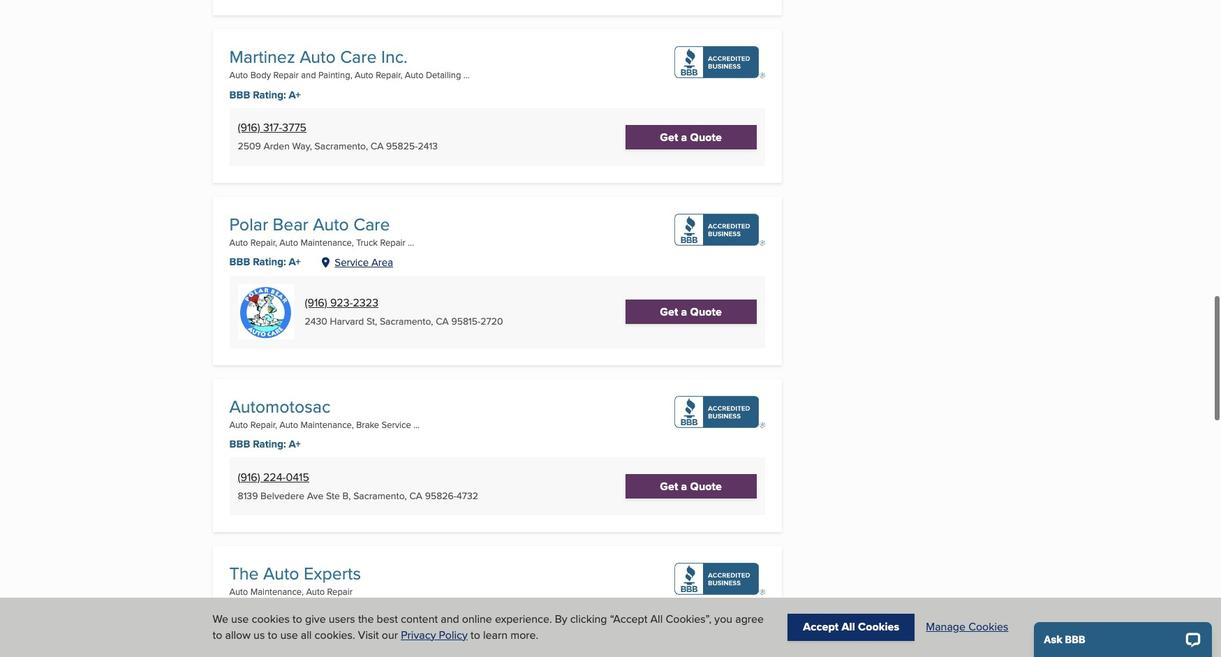 Task type: vqa. For each thing, say whether or not it's contained in the screenshot.
Sacramento
yes



Task type: describe. For each thing, give the bounding box(es) containing it.
you
[[715, 611, 733, 627]]

serving
[[260, 282, 299, 298]]

manage cookies
[[926, 619, 1009, 635]]

accept all cookies
[[803, 619, 900, 635]]

ca inside (916) 317-3775 2509 arden way , sacramento, ca 95825-2413
[[371, 139, 384, 153]]

all
[[301, 627, 312, 643]]

accredited business image for martinez auto care inc.
[[674, 46, 765, 79]]

detailing
[[426, 69, 461, 81]]

2 bbb from the top
[[229, 254, 250, 270]]

ca inside (916) 923-2323 2430 harvard st , sacramento, ca 95815-2720
[[436, 314, 449, 328]]

get a quote link for automotosac
[[625, 474, 757, 499]]

repair inside "polar bear auto care auto repair, auto maintenance, truck repair ..."
[[380, 236, 406, 248]]

rating: inside the auto experts auto maintenance, auto repair bbb rating: a+
[[253, 603, 286, 619]]

(916) for (916) 923-2323
[[305, 295, 327, 311]]

2413
[[418, 139, 438, 153]]

best
[[377, 611, 398, 627]]

the auto experts link
[[229, 561, 361, 586]]

harvard
[[330, 314, 364, 328]]

a+ inside the auto experts auto maintenance, auto repair bbb rating: a+
[[289, 603, 301, 619]]

cookies
[[252, 611, 290, 627]]

experience.
[[495, 611, 552, 627]]

cookies.
[[315, 627, 355, 643]]

privacy
[[401, 627, 436, 643]]

0 horizontal spatial service
[[335, 255, 369, 269]]

the
[[229, 561, 259, 586]]

truck
[[356, 236, 378, 248]]

and inside martinez auto care inc. auto body repair and painting, auto repair, auto detailing ... bbb rating: a+
[[301, 69, 316, 81]]

8139
[[238, 489, 258, 503]]

online
[[462, 611, 492, 627]]

privacy policy to learn more.
[[401, 627, 538, 643]]

repair for experts
[[327, 585, 353, 598]]

privacy policy link
[[401, 627, 468, 643]]

317-
[[263, 120, 282, 136]]

(916) 317-3775 link
[[238, 120, 307, 136]]

ave
[[307, 489, 324, 503]]

923-
[[330, 295, 353, 311]]

northern
[[260, 296, 304, 312]]

224-
[[263, 469, 286, 485]]

a for martinez auto care inc.
[[681, 129, 687, 145]]

accept all cookies button
[[788, 614, 915, 641]]

2323
[[353, 295, 379, 311]]

(916) 224-0415 link
[[238, 469, 309, 485]]

(916) 447-2886
[[238, 636, 311, 652]]

manage
[[926, 619, 966, 635]]

get a quote for polar bear auto care
[[660, 304, 722, 320]]

martinez auto care inc. auto body repair and painting, auto repair, auto detailing ... bbb rating: a+
[[229, 44, 470, 102]]

dorado
[[281, 23, 311, 36]]

service inside automotosac auto repair, auto maintenance, brake service ... bbb rating: a+
[[382, 418, 411, 431]]

county, down dorado
[[291, 45, 321, 58]]

service area
[[335, 255, 393, 269]]

the inside serving the following areas: northern california ca
[[302, 282, 318, 298]]

allow
[[225, 627, 251, 643]]

to right us
[[268, 627, 277, 643]]

county, up painting, on the left of the page
[[322, 34, 352, 47]]

4732
[[457, 489, 478, 503]]

2430
[[305, 314, 327, 328]]

martinez auto care inc. link
[[229, 44, 408, 69]]

body
[[250, 69, 271, 81]]

areas:
[[370, 282, 401, 298]]

to left give
[[293, 611, 302, 627]]

bbb inside the auto experts auto maintenance, auto repair bbb rating: a+
[[229, 603, 250, 619]]

2509
[[238, 139, 261, 153]]

we use cookies to give users the best content and online experience. by clicking "accept all cookies", you agree to allow us to use all cookies. visit our
[[213, 611, 764, 643]]

brake
[[356, 418, 379, 431]]

bbb inside martinez auto care inc. auto body repair and painting, auto repair, auto detailing ... bbb rating: a+
[[229, 87, 250, 102]]

our
[[382, 627, 398, 643]]

california
[[307, 296, 353, 312]]

automotosac auto repair, auto maintenance, brake service ... bbb rating: a+
[[229, 394, 420, 452]]

policy
[[439, 627, 468, 643]]

yolo
[[272, 45, 289, 58]]

quote for polar bear auto care
[[690, 304, 722, 320]]

2886
[[285, 636, 311, 652]]

... inside "polar bear auto care auto repair, auto maintenance, truck repair ..."
[[408, 236, 414, 248]]

the auto experts auto maintenance, auto repair bbb rating: a+
[[229, 561, 361, 619]]

all inside button
[[842, 619, 855, 635]]

get for automotosac
[[660, 478, 678, 494]]

bear
[[273, 211, 309, 236]]

more.
[[511, 627, 538, 643]]

serving the following areas: northern california ca
[[260, 282, 401, 324]]

st
[[367, 314, 375, 328]]

b
[[343, 489, 349, 503]]

bbb rating: a+
[[229, 254, 301, 270]]

, for 3775
[[310, 139, 312, 153]]

automotosac
[[229, 394, 331, 419]]

content
[[401, 611, 438, 627]]

ca up the martinez auto care inc. link
[[346, 23, 358, 36]]



Task type: locate. For each thing, give the bounding box(es) containing it.
to left 'learn' at the left of page
[[471, 627, 480, 643]]

0 horizontal spatial use
[[231, 611, 249, 627]]

1 get a quote from the top
[[660, 129, 722, 145]]

area
[[371, 255, 393, 269]]

we
[[213, 611, 228, 627]]

a+ up 0415
[[289, 436, 301, 452]]

sacramento, for 3775
[[315, 139, 368, 153]]

1 cookies from the left
[[858, 619, 900, 635]]

2 quote from the top
[[690, 304, 722, 320]]

agree
[[735, 611, 764, 627]]

ca left 95825-
[[371, 139, 384, 153]]

4 a+ from the top
[[289, 603, 301, 619]]

447-
[[263, 636, 285, 652]]

repair, up bbb rating: a+ at left top
[[250, 236, 277, 248]]

2 vertical spatial get a quote
[[660, 478, 722, 494]]

quote for martinez auto care inc.
[[690, 129, 722, 145]]

get for polar bear auto care
[[660, 304, 678, 320]]

0 vertical spatial get a quote
[[660, 129, 722, 145]]

bbb down polar
[[229, 254, 250, 270]]

repair inside the auto experts auto maintenance, auto repair bbb rating: a+
[[327, 585, 353, 598]]

(916) left 447-
[[238, 636, 260, 652]]

1 horizontal spatial use
[[280, 627, 298, 643]]

0 vertical spatial ...
[[463, 69, 470, 81]]

(916) up "8139"
[[238, 469, 260, 485]]

3 accredited business image from the top
[[674, 396, 765, 428]]

all right accept
[[842, 619, 855, 635]]

... inside automotosac auto repair, auto maintenance, brake service ... bbb rating: a+
[[413, 418, 420, 431]]

maintenance, for the auto experts
[[250, 585, 304, 598]]

, right ste
[[349, 489, 351, 503]]

2 horizontal spatial ,
[[375, 314, 377, 328]]

(916) 923-2323 2430 harvard st , sacramento, ca 95815-2720
[[305, 295, 503, 328]]

0 horizontal spatial repair
[[273, 69, 299, 81]]

... inside martinez auto care inc. auto body repair and painting, auto repair, auto detailing ... bbb rating: a+
[[463, 69, 470, 81]]

get for martinez auto care inc.
[[660, 129, 678, 145]]

repair up users
[[327, 585, 353, 598]]

1 vertical spatial quote
[[690, 304, 722, 320]]

to left allow
[[213, 627, 222, 643]]

0 vertical spatial the
[[302, 282, 318, 298]]

... right the detailing
[[463, 69, 470, 81]]

4 bbb from the top
[[229, 603, 250, 619]]

1 horizontal spatial ,
[[349, 489, 351, 503]]

4 rating: from the top
[[253, 603, 286, 619]]

ca inside serving the following areas: northern california ca
[[272, 311, 284, 324]]

0 horizontal spatial cookies
[[858, 619, 900, 635]]

by
[[555, 611, 567, 627]]

to
[[293, 611, 302, 627], [213, 627, 222, 643], [268, 627, 277, 643], [471, 627, 480, 643]]

bbb right we
[[229, 603, 250, 619]]

inc.
[[381, 44, 408, 69]]

manage cookies button
[[926, 619, 1009, 635]]

3 get a quote from the top
[[660, 478, 722, 494]]

cookies
[[858, 619, 900, 635], [969, 619, 1009, 635]]

accept
[[803, 619, 839, 635]]

2 vertical spatial repair,
[[250, 418, 277, 431]]

a for polar bear auto care
[[681, 304, 687, 320]]

cookies right manage
[[969, 619, 1009, 635]]

sacramento, right st
[[380, 314, 433, 328]]

service
[[335, 255, 369, 269], [382, 418, 411, 431]]

(916) inside (916) 224-0415 8139 belvedere ave ste b , sacramento, ca 95826-4732
[[238, 469, 260, 485]]

2 get a quote from the top
[[660, 304, 722, 320]]

1 vertical spatial maintenance,
[[301, 418, 354, 431]]

0 horizontal spatial ,
[[310, 139, 312, 153]]

care left inc.
[[340, 44, 377, 69]]

2 vertical spatial repair
[[327, 585, 353, 598]]

repair down yolo
[[273, 69, 299, 81]]

care up service area at the left of page
[[354, 211, 390, 236]]

el dorado county,  ca sacramento county,  ca yolo county,  ca
[[272, 23, 366, 58]]

automotosac link
[[229, 394, 331, 419]]

2 vertical spatial ...
[[413, 418, 420, 431]]

arden
[[264, 139, 290, 153]]

use right we
[[231, 611, 249, 627]]

(916)
[[238, 120, 260, 136], [305, 295, 327, 311], [238, 469, 260, 485], [238, 636, 260, 652]]

0 horizontal spatial the
[[302, 282, 318, 298]]

3 get from the top
[[660, 478, 678, 494]]

sacramento, inside (916) 224-0415 8139 belvedere ave ste b , sacramento, ca 95826-4732
[[353, 489, 407, 503]]

quote for automotosac
[[690, 478, 722, 494]]

2 vertical spatial get a quote link
[[625, 474, 757, 499]]

1 vertical spatial repair
[[380, 236, 406, 248]]

accredited business image for automotosac
[[674, 396, 765, 428]]

polar bear auto care auto repair, auto maintenance, truck repair ...
[[229, 211, 414, 248]]

0 vertical spatial maintenance,
[[301, 236, 354, 248]]

3 a+ from the top
[[289, 436, 301, 452]]

service right "brake"
[[382, 418, 411, 431]]

rating:
[[253, 87, 286, 102], [253, 254, 286, 270], [253, 436, 286, 452], [253, 603, 286, 619]]

1 rating: from the top
[[253, 87, 286, 102]]

rating: down body
[[253, 87, 286, 102]]

(916) inside (916) 923-2323 2430 harvard st , sacramento, ca 95815-2720
[[305, 295, 327, 311]]

auto
[[300, 44, 336, 69], [229, 69, 248, 81], [355, 69, 373, 81], [405, 69, 424, 81], [313, 211, 349, 236], [229, 236, 248, 248], [280, 236, 298, 248], [229, 418, 248, 431], [280, 418, 298, 431], [263, 561, 299, 586], [229, 585, 248, 598], [306, 585, 325, 598]]

1 vertical spatial a
[[681, 304, 687, 320]]

1 vertical spatial repair,
[[250, 236, 277, 248]]

bbb down martinez
[[229, 87, 250, 102]]

3 a from the top
[[681, 478, 687, 494]]

1 a from the top
[[681, 129, 687, 145]]

, inside (916) 923-2323 2430 harvard st , sacramento, ca 95815-2720
[[375, 314, 377, 328]]

0 vertical spatial ,
[[310, 139, 312, 153]]

a+
[[289, 87, 301, 102], [289, 254, 301, 270], [289, 436, 301, 452], [289, 603, 301, 619]]

ca left inc.
[[354, 34, 366, 47]]

accredited business image
[[674, 46, 765, 79], [674, 213, 765, 246], [674, 396, 765, 428], [674, 563, 765, 595]]

bbb inside automotosac auto repair, auto maintenance, brake service ... bbb rating: a+
[[229, 436, 250, 452]]

use
[[231, 611, 249, 627], [280, 627, 298, 643]]

repair inside martinez auto care inc. auto body repair and painting, auto repair, auto detailing ... bbb rating: a+
[[273, 69, 299, 81]]

rating: up serving
[[253, 254, 286, 270]]

and inside we use cookies to give users the best content and online experience. by clicking "accept all cookies", you agree to allow us to use all cookies. visit our
[[441, 611, 459, 627]]

1 vertical spatial sacramento,
[[380, 314, 433, 328]]

ca left the "95826-"
[[409, 489, 422, 503]]

the inside we use cookies to give users the best content and online experience. by clicking "accept all cookies", you agree to allow us to use all cookies. visit our
[[358, 611, 374, 627]]

us
[[254, 627, 265, 643]]

care inside "polar bear auto care auto repair, auto maintenance, truck repair ..."
[[354, 211, 390, 236]]

, right arden
[[310, 139, 312, 153]]

county,
[[313, 23, 343, 36], [322, 34, 352, 47], [291, 45, 321, 58]]

sacramento, for 2323
[[380, 314, 433, 328]]

1 get from the top
[[660, 129, 678, 145]]

, inside (916) 317-3775 2509 arden way , sacramento, ca 95825-2413
[[310, 139, 312, 153]]

sacramento, inside (916) 317-3775 2509 arden way , sacramento, ca 95825-2413
[[315, 139, 368, 153]]

0 horizontal spatial and
[[301, 69, 316, 81]]

2 vertical spatial sacramento,
[[353, 489, 407, 503]]

painting,
[[318, 69, 352, 81]]

2 cookies from the left
[[969, 619, 1009, 635]]

users
[[329, 611, 355, 627]]

maintenance, inside "polar bear auto care auto repair, auto maintenance, truck repair ..."
[[301, 236, 354, 248]]

1 vertical spatial the
[[358, 611, 374, 627]]

rating: inside automotosac auto repair, auto maintenance, brake service ... bbb rating: a+
[[253, 436, 286, 452]]

, inside (916) 224-0415 8139 belvedere ave ste b , sacramento, ca 95826-4732
[[349, 489, 351, 503]]

95815-
[[451, 314, 481, 328]]

a for automotosac
[[681, 478, 687, 494]]

, for 2323
[[375, 314, 377, 328]]

0415
[[286, 469, 309, 485]]

maintenance, inside the auto experts auto maintenance, auto repair bbb rating: a+
[[250, 585, 304, 598]]

maintenance, up the cookies
[[250, 585, 304, 598]]

get a quote
[[660, 129, 722, 145], [660, 304, 722, 320], [660, 478, 722, 494]]

2 vertical spatial a
[[681, 478, 687, 494]]

0 horizontal spatial all
[[651, 611, 663, 627]]

0 vertical spatial sacramento,
[[315, 139, 368, 153]]

2 rating: from the top
[[253, 254, 286, 270]]

(916) inside (916) 317-3775 2509 arden way , sacramento, ca 95825-2413
[[238, 120, 260, 136]]

sacramento, right the way
[[315, 139, 368, 153]]

polar
[[229, 211, 268, 236]]

give
[[305, 611, 326, 627]]

rating: up us
[[253, 603, 286, 619]]

cookies right accept
[[858, 619, 900, 635]]

2 horizontal spatial repair
[[380, 236, 406, 248]]

maintenance,
[[301, 236, 354, 248], [301, 418, 354, 431], [250, 585, 304, 598]]

(916) 317-3775 2509 arden way , sacramento, ca 95825-2413
[[238, 120, 438, 153]]

1 a+ from the top
[[289, 87, 301, 102]]

and left online on the bottom left of the page
[[441, 611, 459, 627]]

1 vertical spatial and
[[441, 611, 459, 627]]

1 vertical spatial get a quote link
[[625, 300, 757, 324]]

... right "brake"
[[413, 418, 420, 431]]

1 vertical spatial get
[[660, 304, 678, 320]]

a
[[681, 129, 687, 145], [681, 304, 687, 320], [681, 478, 687, 494]]

0 vertical spatial a
[[681, 129, 687, 145]]

2 a from the top
[[681, 304, 687, 320]]

sacramento,
[[315, 139, 368, 153], [380, 314, 433, 328], [353, 489, 407, 503]]

0 vertical spatial get a quote link
[[625, 125, 757, 149]]

repair, up the (916) 224-0415 link
[[250, 418, 277, 431]]

1 vertical spatial care
[[354, 211, 390, 236]]

1 horizontal spatial the
[[358, 611, 374, 627]]

95825-
[[386, 139, 418, 153]]

(916) up 2509
[[238, 120, 260, 136]]

2 vertical spatial quote
[[690, 478, 722, 494]]

martinez
[[229, 44, 295, 69]]

"accept
[[610, 611, 648, 627]]

polar bear auto care link
[[229, 211, 390, 236]]

all inside we use cookies to give users the best content and online experience. by clicking "accept all cookies", you agree to allow us to use all cookies. visit our
[[651, 611, 663, 627]]

1 horizontal spatial all
[[842, 619, 855, 635]]

2720
[[481, 314, 503, 328]]

1 quote from the top
[[690, 129, 722, 145]]

1 horizontal spatial and
[[441, 611, 459, 627]]

repair up area
[[380, 236, 406, 248]]

cookies",
[[666, 611, 712, 627]]

1 vertical spatial service
[[382, 418, 411, 431]]

the left best
[[358, 611, 374, 627]]

repair, inside "polar bear auto care auto repair, auto maintenance, truck repair ..."
[[250, 236, 277, 248]]

visit
[[358, 627, 379, 643]]

clicking
[[570, 611, 607, 627]]

a+ up serving
[[289, 254, 301, 270]]

maintenance, inside automotosac auto repair, auto maintenance, brake service ... bbb rating: a+
[[301, 418, 354, 431]]

county, up the martinez auto care inc. link
[[313, 23, 343, 36]]

rating: inside martinez auto care inc. auto body repair and painting, auto repair, auto detailing ... bbb rating: a+
[[253, 87, 286, 102]]

0 vertical spatial and
[[301, 69, 316, 81]]

0 vertical spatial repair
[[273, 69, 299, 81]]

learn
[[483, 627, 508, 643]]

get a quote for martinez auto care inc.
[[660, 129, 722, 145]]

sacramento
[[272, 34, 319, 47]]

quote
[[690, 129, 722, 145], [690, 304, 722, 320], [690, 478, 722, 494]]

all right "accept
[[651, 611, 663, 627]]

(916) 447-2886 link
[[238, 636, 311, 652]]

repair, inside automotosac auto repair, auto maintenance, brake service ... bbb rating: a+
[[250, 418, 277, 431]]

2 vertical spatial get
[[660, 478, 678, 494]]

(916) for (916) 317-3775
[[238, 120, 260, 136]]

and left painting, on the left of the page
[[301, 69, 316, 81]]

3 get a quote link from the top
[[625, 474, 757, 499]]

0 vertical spatial care
[[340, 44, 377, 69]]

maintenance, left "brake"
[[301, 418, 354, 431]]

3 quote from the top
[[690, 478, 722, 494]]

belvedere
[[260, 489, 304, 503]]

(916) for (916) 224-0415
[[238, 469, 260, 485]]

2 vertical spatial maintenance,
[[250, 585, 304, 598]]

2 accredited business image from the top
[[674, 213, 765, 246]]

ca
[[346, 23, 358, 36], [354, 34, 366, 47], [323, 45, 335, 58], [371, 139, 384, 153], [272, 311, 284, 324], [436, 314, 449, 328], [409, 489, 422, 503]]

2 a+ from the top
[[289, 254, 301, 270]]

get a quote link for martinez auto care inc.
[[625, 125, 757, 149]]

bbb
[[229, 87, 250, 102], [229, 254, 250, 270], [229, 436, 250, 452], [229, 603, 250, 619]]

get
[[660, 129, 678, 145], [660, 304, 678, 320], [660, 478, 678, 494]]

repair, inside martinez auto care inc. auto body repair and painting, auto repair, auto detailing ... bbb rating: a+
[[376, 69, 403, 81]]

1 vertical spatial get a quote
[[660, 304, 722, 320]]

1 horizontal spatial cookies
[[969, 619, 1009, 635]]

(916) up 2430
[[305, 295, 327, 311]]

0 vertical spatial get
[[660, 129, 678, 145]]

ca down serving
[[272, 311, 284, 324]]

3 bbb from the top
[[229, 436, 250, 452]]

experts
[[304, 561, 361, 586]]

ste
[[326, 489, 340, 503]]

rating: up the (916) 224-0415 link
[[253, 436, 286, 452]]

a+ inside martinez auto care inc. auto body repair and painting, auto repair, auto detailing ... bbb rating: a+
[[289, 87, 301, 102]]

get a quote for automotosac
[[660, 478, 722, 494]]

following
[[321, 282, 368, 298]]

accredited business image for the auto experts
[[674, 563, 765, 595]]

ca left 95815-
[[436, 314, 449, 328]]

a+ up '3775'
[[289, 87, 301, 102]]

service down truck
[[335, 255, 369, 269]]

0 vertical spatial service
[[335, 255, 369, 269]]

2 get from the top
[[660, 304, 678, 320]]

4 accredited business image from the top
[[674, 563, 765, 595]]

repair
[[273, 69, 299, 81], [380, 236, 406, 248], [327, 585, 353, 598]]

... right truck
[[408, 236, 414, 248]]

repair for care
[[273, 69, 299, 81]]

repair,
[[376, 69, 403, 81], [250, 236, 277, 248], [250, 418, 277, 431]]

use left all
[[280, 627, 298, 643]]

1 accredited business image from the top
[[674, 46, 765, 79]]

0 vertical spatial repair,
[[376, 69, 403, 81]]

sacramento, right the b
[[353, 489, 407, 503]]

maintenance, for automotosac
[[301, 418, 354, 431]]

1 get a quote link from the top
[[625, 125, 757, 149]]

get a quote link
[[625, 125, 757, 149], [625, 300, 757, 324], [625, 474, 757, 499]]

1 vertical spatial ,
[[375, 314, 377, 328]]

bbb up the (916) 224-0415 link
[[229, 436, 250, 452]]

sacramento, inside (916) 923-2323 2430 harvard st , sacramento, ca 95815-2720
[[380, 314, 433, 328]]

accredited business image for polar bear auto care
[[674, 213, 765, 246]]

care
[[340, 44, 377, 69], [354, 211, 390, 236]]

get a quote link for polar bear auto care
[[625, 300, 757, 324]]

1 vertical spatial ...
[[408, 236, 414, 248]]

95826-
[[425, 489, 457, 503]]

1 horizontal spatial repair
[[327, 585, 353, 598]]

care inside martinez auto care inc. auto body repair and painting, auto repair, auto detailing ... bbb rating: a+
[[340, 44, 377, 69]]

(916) 923-2323 link
[[305, 295, 379, 311]]

way
[[292, 139, 310, 153]]

(916) 224-0415 8139 belvedere ave ste b , sacramento, ca 95826-4732
[[238, 469, 478, 503]]

maintenance, left truck
[[301, 236, 354, 248]]

, down the "2323"
[[375, 314, 377, 328]]

el
[[272, 23, 279, 36]]

2 get a quote link from the top
[[625, 300, 757, 324]]

a+ left give
[[289, 603, 301, 619]]

0 vertical spatial quote
[[690, 129, 722, 145]]

ca up painting, on the left of the page
[[323, 45, 335, 58]]

repair, right painting, on the left of the page
[[376, 69, 403, 81]]

3775
[[282, 120, 307, 136]]

1 bbb from the top
[[229, 87, 250, 102]]

ca inside (916) 224-0415 8139 belvedere ave ste b , sacramento, ca 95826-4732
[[409, 489, 422, 503]]

the right serving
[[302, 282, 318, 298]]

2 vertical spatial ,
[[349, 489, 351, 503]]

a+ inside automotosac auto repair, auto maintenance, brake service ... bbb rating: a+
[[289, 436, 301, 452]]

3 rating: from the top
[[253, 436, 286, 452]]

1 horizontal spatial service
[[382, 418, 411, 431]]



